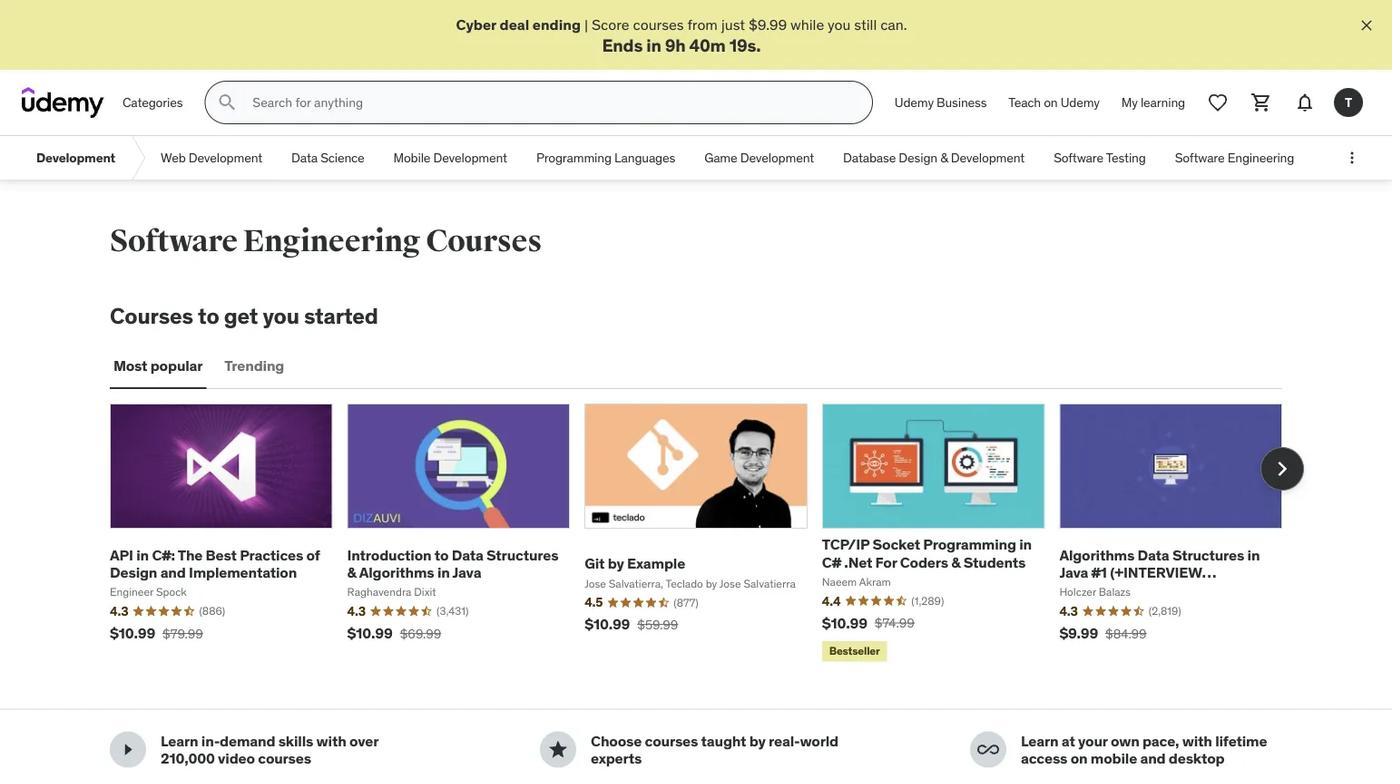 Task type: describe. For each thing, give the bounding box(es) containing it.
ending
[[533, 15, 581, 34]]

game development
[[705, 150, 814, 166]]

by inside choose courses taught by real-world experts
[[750, 732, 766, 751]]

most popular
[[113, 356, 203, 375]]

git
[[585, 555, 605, 573]]

medium image for choose courses taught by real-world experts
[[547, 739, 569, 761]]

.
[[756, 34, 761, 56]]

database design & development link
[[829, 136, 1040, 180]]

can.
[[881, 15, 907, 34]]

example
[[627, 555, 685, 573]]

in inside cyber deal ending | score courses from just $9.99 while you still can. ends in 9h 40m 19s .
[[647, 34, 661, 56]]

software engineering courses
[[110, 223, 542, 260]]

mobile development
[[394, 150, 507, 166]]

(+interview
[[1110, 563, 1202, 582]]

software engineering link
[[1161, 136, 1309, 180]]

algorithms inside algorithms data structures in java #1 (+interview questions)
[[1060, 546, 1135, 565]]

by inside carousel element
[[608, 555, 624, 573]]

your
[[1079, 732, 1108, 751]]

programming languages link
[[522, 136, 690, 180]]

tcp/ip socket programming in c# .net for coders & students link
[[822, 536, 1032, 572]]

git by example link
[[585, 555, 685, 573]]

database design & development
[[843, 150, 1025, 166]]

t link
[[1327, 81, 1371, 125]]

my
[[1122, 94, 1138, 111]]

video
[[218, 749, 255, 768]]

best
[[206, 546, 237, 565]]

shopping cart with 0 items image
[[1251, 92, 1273, 114]]

close image
[[1358, 16, 1376, 34]]

2 udemy from the left
[[1061, 94, 1100, 111]]

software for software testing
[[1054, 150, 1104, 166]]

still
[[855, 15, 877, 34]]

practices
[[240, 546, 303, 565]]

socket
[[873, 536, 920, 554]]

at
[[1062, 732, 1076, 751]]

learn in-demand skills with over 210,000 video courses
[[161, 732, 378, 768]]

teach on udemy
[[1009, 94, 1100, 111]]

mobile development link
[[379, 136, 522, 180]]

cyber deal ending | score courses from just $9.99 while you still can. ends in 9h 40m 19s .
[[456, 15, 907, 56]]

$9.99
[[749, 15, 787, 34]]

engineering for software engineering
[[1228, 150, 1295, 166]]

introduction
[[347, 546, 432, 565]]

algorithms data structures in java #1 (+interview questions) link
[[1060, 546, 1260, 599]]

courses to get you started
[[110, 302, 378, 330]]

mobile
[[394, 150, 431, 166]]

started
[[304, 302, 378, 330]]

0 vertical spatial on
[[1044, 94, 1058, 111]]

implementation
[[189, 563, 297, 582]]

just
[[722, 15, 745, 34]]

c#:
[[152, 546, 175, 565]]

real-
[[769, 732, 800, 751]]

demand
[[220, 732, 275, 751]]

engineering for software engineering courses
[[243, 223, 421, 260]]

udemy image
[[22, 87, 104, 118]]

in inside tcp/ip socket programming in c# .net for coders & students
[[1020, 536, 1032, 554]]

carousel element
[[110, 404, 1305, 666]]

git by example
[[585, 555, 685, 573]]

get
[[224, 302, 258, 330]]

learn at your own pace, with lifetime access on mobile and desktop
[[1021, 732, 1268, 768]]

teach on udemy link
[[998, 81, 1111, 125]]

for
[[876, 553, 897, 572]]

software testing
[[1054, 150, 1146, 166]]

structures inside introduction to data structures & algorithms in java
[[487, 546, 559, 565]]

1 horizontal spatial courses
[[426, 223, 542, 260]]

introduction to data structures & algorithms in java
[[347, 546, 559, 582]]

choose
[[591, 732, 642, 751]]

web development
[[161, 150, 262, 166]]

deal
[[500, 15, 530, 34]]

structures inside algorithms data structures in java #1 (+interview questions)
[[1173, 546, 1245, 565]]

api in c#: the best practices of design and implementation link
[[110, 546, 320, 582]]

api
[[110, 546, 133, 565]]

database
[[843, 150, 896, 166]]

learning
[[1141, 94, 1186, 111]]

trending button
[[221, 344, 288, 388]]

pace,
[[1143, 732, 1180, 751]]

with inside learn at your own pace, with lifetime access on mobile and desktop
[[1183, 732, 1213, 751]]

development for mobile development
[[434, 150, 507, 166]]

business
[[937, 94, 987, 111]]

with inside learn in-demand skills with over 210,000 video courses
[[316, 732, 346, 751]]

development for web development
[[189, 150, 262, 166]]

skills
[[278, 732, 313, 751]]

ends
[[602, 34, 643, 56]]

udemy business
[[895, 94, 987, 111]]

courses inside cyber deal ending | score courses from just $9.99 while you still can. ends in 9h 40m 19s .
[[633, 15, 684, 34]]

score
[[592, 15, 630, 34]]

access
[[1021, 749, 1068, 768]]

coders
[[900, 553, 949, 572]]

medium image for learn in-demand skills with over 210,000 video courses
[[117, 739, 139, 761]]

1 udemy from the left
[[895, 94, 934, 111]]

|
[[585, 15, 588, 34]]

udemy business link
[[884, 81, 998, 125]]

world
[[800, 732, 839, 751]]

data inside introduction to data structures & algorithms in java
[[452, 546, 484, 565]]

software engineering
[[1175, 150, 1295, 166]]

of
[[306, 546, 320, 565]]

teach
[[1009, 94, 1041, 111]]

0 horizontal spatial data
[[292, 150, 318, 166]]

.net
[[845, 553, 873, 572]]

categories
[[123, 94, 183, 111]]

development link
[[22, 136, 130, 180]]

210,000
[[161, 749, 215, 768]]

arrow pointing to subcategory menu links image
[[130, 136, 146, 180]]

next image
[[1268, 455, 1297, 484]]

in inside the 'api in c#: the best practices of design and implementation'
[[136, 546, 149, 565]]



Task type: locate. For each thing, give the bounding box(es) containing it.
0 horizontal spatial design
[[110, 563, 157, 582]]

game development link
[[690, 136, 829, 180]]

software for software engineering
[[1175, 150, 1225, 166]]

learn for learn at your own pace, with lifetime access on mobile and desktop
[[1021, 732, 1059, 751]]

0 horizontal spatial algorithms
[[359, 563, 434, 582]]

learn
[[161, 732, 198, 751], [1021, 732, 1059, 751]]

data inside algorithms data structures in java #1 (+interview questions)
[[1138, 546, 1170, 565]]

by
[[608, 555, 624, 573], [750, 732, 766, 751]]

0 horizontal spatial engineering
[[243, 223, 421, 260]]

notifications image
[[1295, 92, 1316, 114]]

1 horizontal spatial algorithms
[[1060, 546, 1135, 565]]

2 java from the left
[[1060, 563, 1089, 582]]

on left 'mobile'
[[1071, 749, 1088, 768]]

java left #1
[[1060, 563, 1089, 582]]

1 vertical spatial engineering
[[243, 223, 421, 260]]

courses up ends
[[633, 15, 684, 34]]

testing
[[1106, 150, 1146, 166]]

& down the udemy business link
[[941, 150, 948, 166]]

programming languages
[[536, 150, 676, 166]]

1 horizontal spatial design
[[899, 150, 938, 166]]

4 development from the left
[[741, 150, 814, 166]]

courses down mobile development link
[[426, 223, 542, 260]]

1 horizontal spatial structures
[[1173, 546, 1245, 565]]

most
[[113, 356, 147, 375]]

structures
[[487, 546, 559, 565], [1173, 546, 1245, 565]]

1 horizontal spatial data
[[452, 546, 484, 565]]

2 medium image from the left
[[547, 739, 569, 761]]

1 horizontal spatial on
[[1071, 749, 1088, 768]]

science
[[321, 150, 365, 166]]

my learning
[[1122, 94, 1186, 111]]

design right database
[[899, 150, 938, 166]]

learn inside learn in-demand skills with over 210,000 video courses
[[161, 732, 198, 751]]

0 horizontal spatial structures
[[487, 546, 559, 565]]

web
[[161, 150, 186, 166]]

languages
[[615, 150, 676, 166]]

2 development from the left
[[189, 150, 262, 166]]

software down web
[[110, 223, 238, 260]]

0 horizontal spatial software
[[110, 223, 238, 260]]

2 horizontal spatial data
[[1138, 546, 1170, 565]]

submit search image
[[216, 92, 238, 114]]

1 vertical spatial to
[[435, 546, 449, 565]]

development right game
[[741, 150, 814, 166]]

design left the
[[110, 563, 157, 582]]

courses inside choose courses taught by real-world experts
[[645, 732, 698, 751]]

tcp/ip
[[822, 536, 870, 554]]

1 horizontal spatial software
[[1054, 150, 1104, 166]]

in inside introduction to data structures & algorithms in java
[[437, 563, 450, 582]]

development down business
[[951, 150, 1025, 166]]

& right coders
[[952, 553, 961, 572]]

0 horizontal spatial &
[[347, 563, 357, 582]]

1 horizontal spatial with
[[1183, 732, 1213, 751]]

1 horizontal spatial you
[[828, 15, 851, 34]]

data
[[292, 150, 318, 166], [452, 546, 484, 565], [1138, 546, 1170, 565]]

cyber
[[456, 15, 497, 34]]

experts
[[591, 749, 642, 768]]

more subcategory menu links image
[[1344, 149, 1362, 167]]

0 horizontal spatial medium image
[[117, 739, 139, 761]]

0 vertical spatial to
[[198, 302, 219, 330]]

1 vertical spatial by
[[750, 732, 766, 751]]

1 with from the left
[[316, 732, 346, 751]]

2 learn from the left
[[1021, 732, 1059, 751]]

development right mobile
[[434, 150, 507, 166]]

1 vertical spatial programming
[[923, 536, 1017, 554]]

5 development from the left
[[951, 150, 1025, 166]]

in
[[647, 34, 661, 56], [1020, 536, 1032, 554], [136, 546, 149, 565], [1248, 546, 1260, 565], [437, 563, 450, 582]]

java right introduction
[[453, 563, 481, 582]]

0 vertical spatial engineering
[[1228, 150, 1295, 166]]

to inside introduction to data structures & algorithms in java
[[435, 546, 449, 565]]

1 java from the left
[[453, 563, 481, 582]]

my learning link
[[1111, 81, 1197, 125]]

development
[[36, 150, 115, 166], [189, 150, 262, 166], [434, 150, 507, 166], [741, 150, 814, 166], [951, 150, 1025, 166]]

categories button
[[112, 81, 194, 125]]

1 horizontal spatial medium image
[[547, 739, 569, 761]]

and inside learn at your own pace, with lifetime access on mobile and desktop
[[1141, 749, 1166, 768]]

design
[[899, 150, 938, 166], [110, 563, 157, 582]]

1 structures from the left
[[487, 546, 559, 565]]

0 vertical spatial design
[[899, 150, 938, 166]]

to
[[198, 302, 219, 330], [435, 546, 449, 565]]

3 medium image from the left
[[978, 739, 1000, 761]]

algorithms inside introduction to data structures & algorithms in java
[[359, 563, 434, 582]]

1 development from the left
[[36, 150, 115, 166]]

& inside tcp/ip socket programming in c# .net for coders & students
[[952, 553, 961, 572]]

0 vertical spatial and
[[160, 563, 186, 582]]

engineering
[[1228, 150, 1295, 166], [243, 223, 421, 260]]

2 with from the left
[[1183, 732, 1213, 751]]

medium image for learn at your own pace, with lifetime access on mobile and desktop
[[978, 739, 1000, 761]]

c#
[[822, 553, 842, 572]]

1 vertical spatial on
[[1071, 749, 1088, 768]]

Search for anything text field
[[249, 87, 851, 118]]

medium image left the experts
[[547, 739, 569, 761]]

medium image
[[117, 739, 139, 761], [547, 739, 569, 761], [978, 739, 1000, 761]]

courses
[[426, 223, 542, 260], [110, 302, 193, 330]]

1 horizontal spatial learn
[[1021, 732, 1059, 751]]

learn for learn in-demand skills with over 210,000 video courses
[[161, 732, 198, 751]]

0 horizontal spatial by
[[608, 555, 624, 573]]

data right #1
[[1138, 546, 1170, 565]]

courses
[[633, 15, 684, 34], [645, 732, 698, 751], [258, 749, 311, 768]]

development down udemy image
[[36, 150, 115, 166]]

desktop
[[1169, 749, 1225, 768]]

programming inside tcp/ip socket programming in c# .net for coders & students
[[923, 536, 1017, 554]]

&
[[941, 150, 948, 166], [952, 553, 961, 572], [347, 563, 357, 582]]

engineering up started on the top of the page
[[243, 223, 421, 260]]

java inside algorithms data structures in java #1 (+interview questions)
[[1060, 563, 1089, 582]]

courses right 'video'
[[258, 749, 311, 768]]

data left science
[[292, 150, 318, 166]]

#1
[[1092, 563, 1107, 582]]

medium image left access
[[978, 739, 1000, 761]]

2 structures from the left
[[1173, 546, 1245, 565]]

api in c#: the best practices of design and implementation
[[110, 546, 320, 582]]

0 horizontal spatial java
[[453, 563, 481, 582]]

by left real-
[[750, 732, 766, 751]]

own
[[1111, 732, 1140, 751]]

lifetime
[[1216, 732, 1268, 751]]

trending
[[225, 356, 284, 375]]

in-
[[201, 732, 220, 751]]

algorithms data structures in java #1 (+interview questions)
[[1060, 546, 1260, 599]]

over
[[349, 732, 378, 751]]

2 horizontal spatial medium image
[[978, 739, 1000, 761]]

0 horizontal spatial with
[[316, 732, 346, 751]]

on inside learn at your own pace, with lifetime access on mobile and desktop
[[1071, 749, 1088, 768]]

to right introduction
[[435, 546, 449, 565]]

medium image left 210,000
[[117, 739, 139, 761]]

and inside the 'api in c#: the best practices of design and implementation'
[[160, 563, 186, 582]]

programming down search for anything text field
[[536, 150, 612, 166]]

1 vertical spatial courses
[[110, 302, 193, 330]]

1 medium image from the left
[[117, 739, 139, 761]]

with left over
[[316, 732, 346, 751]]

algorithms
[[1060, 546, 1135, 565], [359, 563, 434, 582]]

programming
[[536, 150, 612, 166], [923, 536, 1017, 554]]

questions)
[[1060, 581, 1148, 599]]

0 vertical spatial you
[[828, 15, 851, 34]]

software down the wishlist icon
[[1175, 150, 1225, 166]]

2 horizontal spatial &
[[952, 553, 961, 572]]

software testing link
[[1040, 136, 1161, 180]]

0 vertical spatial programming
[[536, 150, 612, 166]]

learn inside learn at your own pace, with lifetime access on mobile and desktop
[[1021, 732, 1059, 751]]

1 horizontal spatial programming
[[923, 536, 1017, 554]]

taught
[[701, 732, 747, 751]]

learn left in-
[[161, 732, 198, 751]]

on right teach
[[1044, 94, 1058, 111]]

game
[[705, 150, 738, 166]]

1 horizontal spatial by
[[750, 732, 766, 751]]

the
[[178, 546, 203, 565]]

1 vertical spatial you
[[263, 302, 299, 330]]

design inside database design & development link
[[899, 150, 938, 166]]

0 vertical spatial by
[[608, 555, 624, 573]]

1 vertical spatial design
[[110, 563, 157, 582]]

algorithms right "of"
[[359, 563, 434, 582]]

udemy
[[895, 94, 934, 111], [1061, 94, 1100, 111]]

courses left taught
[[645, 732, 698, 751]]

to for data
[[435, 546, 449, 565]]

1 horizontal spatial java
[[1060, 563, 1089, 582]]

programming right socket
[[923, 536, 1017, 554]]

you left still
[[828, 15, 851, 34]]

learn left at
[[1021, 732, 1059, 751]]

you inside cyber deal ending | score courses from just $9.99 while you still can. ends in 9h 40m 19s .
[[828, 15, 851, 34]]

3 development from the left
[[434, 150, 507, 166]]

courses up the most popular
[[110, 302, 193, 330]]

web development link
[[146, 136, 277, 180]]

1 horizontal spatial udemy
[[1061, 94, 1100, 111]]

& inside introduction to data structures & algorithms in java
[[347, 563, 357, 582]]

udemy left my
[[1061, 94, 1100, 111]]

introduction to data structures & algorithms in java link
[[347, 546, 559, 582]]

software left testing
[[1054, 150, 1104, 166]]

0 horizontal spatial you
[[263, 302, 299, 330]]

0 horizontal spatial programming
[[536, 150, 612, 166]]

in inside algorithms data structures in java #1 (+interview questions)
[[1248, 546, 1260, 565]]

1 horizontal spatial &
[[941, 150, 948, 166]]

mobile
[[1091, 749, 1138, 768]]

popular
[[150, 356, 203, 375]]

udemy left business
[[895, 94, 934, 111]]

to for get
[[198, 302, 219, 330]]

1 horizontal spatial and
[[1141, 749, 1166, 768]]

0 horizontal spatial on
[[1044, 94, 1058, 111]]

java inside introduction to data structures & algorithms in java
[[453, 563, 481, 582]]

algorithms up questions)
[[1060, 546, 1135, 565]]

0 horizontal spatial to
[[198, 302, 219, 330]]

and right own
[[1141, 749, 1166, 768]]

and
[[160, 563, 186, 582], [1141, 749, 1166, 768]]

and left "best"
[[160, 563, 186, 582]]

data science
[[292, 150, 365, 166]]

to left get
[[198, 302, 219, 330]]

0 horizontal spatial courses
[[110, 302, 193, 330]]

tcp/ip socket programming in c# .net for coders & students
[[822, 536, 1032, 572]]

9h 40m 19s
[[665, 34, 756, 56]]

with right pace,
[[1183, 732, 1213, 751]]

1 learn from the left
[[161, 732, 198, 751]]

development for game development
[[741, 150, 814, 166]]

from
[[688, 15, 718, 34]]

engineering down shopping cart with 0 items image
[[1228, 150, 1295, 166]]

1 vertical spatial and
[[1141, 749, 1166, 768]]

courses inside learn in-demand skills with over 210,000 video courses
[[258, 749, 311, 768]]

1 horizontal spatial to
[[435, 546, 449, 565]]

1 horizontal spatial engineering
[[1228, 150, 1295, 166]]

0 horizontal spatial and
[[160, 563, 186, 582]]

design inside the 'api in c#: the best practices of design and implementation'
[[110, 563, 157, 582]]

by right git
[[608, 555, 624, 573]]

0 horizontal spatial udemy
[[895, 94, 934, 111]]

wishlist image
[[1207, 92, 1229, 114]]

0 vertical spatial courses
[[426, 223, 542, 260]]

software for software engineering courses
[[110, 223, 238, 260]]

& right "of"
[[347, 563, 357, 582]]

data science link
[[277, 136, 379, 180]]

students
[[964, 553, 1026, 572]]

development right web
[[189, 150, 262, 166]]

data right introduction
[[452, 546, 484, 565]]

2 horizontal spatial software
[[1175, 150, 1225, 166]]

you right get
[[263, 302, 299, 330]]

0 horizontal spatial learn
[[161, 732, 198, 751]]



Task type: vqa. For each thing, say whether or not it's contained in the screenshot.
up,
no



